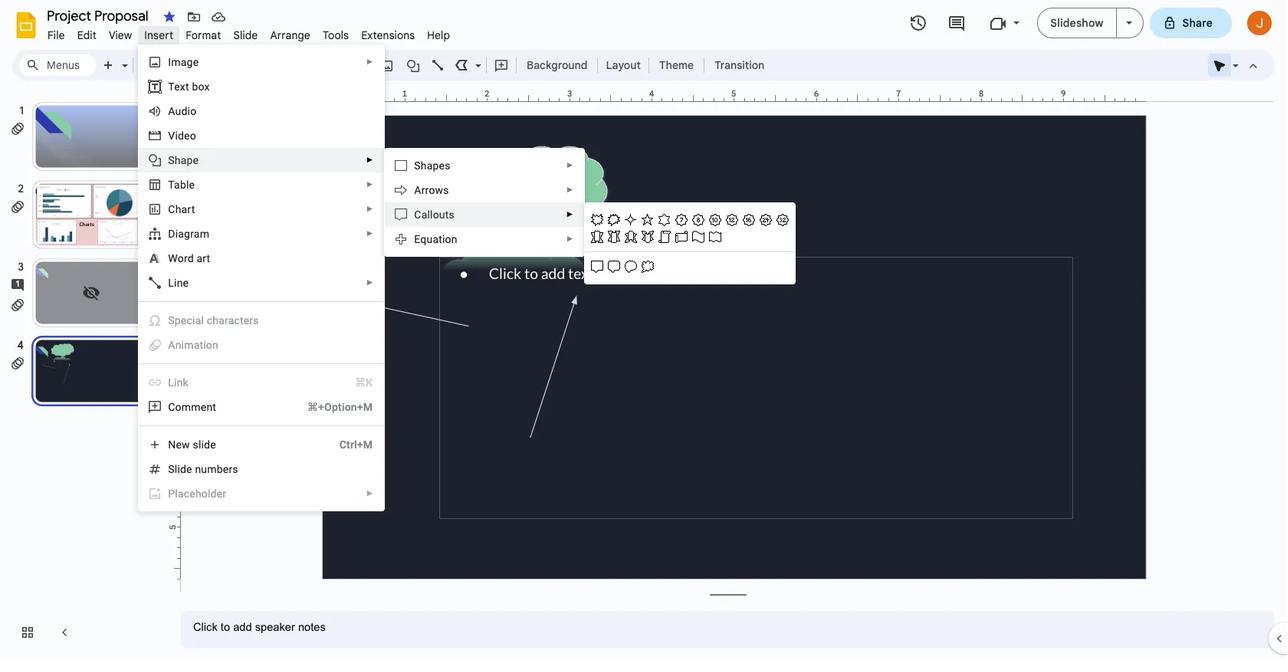 Task type: describe. For each thing, give the bounding box(es) containing it.
diagram d element
[[168, 228, 214, 240]]

art for w ord art
[[197, 252, 210, 265]]

menu item containing lin
[[139, 370, 384, 395]]

text box t element
[[168, 81, 214, 93]]

s hape
[[168, 154, 199, 166]]

menu bar inside menu bar banner
[[41, 20, 456, 45]]

slid
[[168, 463, 186, 475]]

10-point star image
[[707, 212, 724, 229]]

application containing slideshow
[[0, 0, 1287, 660]]

e quation
[[414, 233, 458, 245]]

e
[[186, 463, 192, 475]]

⌘k element
[[337, 375, 373, 390]]

s for hapes
[[414, 159, 421, 172]]

shapes s element
[[414, 159, 455, 172]]

extensions
[[361, 28, 415, 42]]

allouts
[[421, 209, 455, 221]]

32-point star image
[[775, 212, 792, 229]]

b
[[180, 179, 186, 191]]

8-point star image
[[690, 212, 707, 229]]

s for hape
[[168, 154, 175, 166]]

a for rrows
[[414, 184, 421, 196]]

5-point star image
[[640, 212, 657, 229]]

cell right 12-point star image
[[758, 229, 775, 245]]

h
[[175, 203, 181, 215]]

callouts c element
[[414, 209, 459, 221]]

box
[[192, 81, 210, 93]]

co
[[168, 401, 182, 413]]

arrange menu item
[[264, 26, 317, 44]]

audio u element
[[168, 105, 201, 117]]

menu item containing spe
[[139, 308, 384, 333]]

menu item containing p
[[139, 482, 384, 506]]

cell down 32-point star 'icon'
[[775, 258, 792, 275]]

w ord art
[[168, 252, 210, 265]]

3 row from the top
[[589, 258, 792, 275]]

file menu item
[[41, 26, 71, 44]]

file
[[48, 28, 65, 42]]

view
[[109, 28, 132, 42]]

slide numbers e element
[[168, 463, 243, 475]]

vertical scroll image
[[657, 229, 673, 245]]

chart h element
[[168, 203, 200, 215]]

spe
[[168, 314, 187, 327]]

mode and view toolbar
[[1208, 50, 1266, 81]]

arrange
[[270, 28, 310, 42]]

► for laceholder
[[366, 489, 374, 498]]

7-point star image
[[673, 212, 690, 229]]

down ribbon image
[[606, 229, 623, 245]]

insert
[[144, 28, 173, 42]]

ord
[[178, 252, 194, 265]]

lin
[[168, 377, 183, 389]]

6-point star image
[[657, 212, 673, 229]]

share button
[[1150, 8, 1232, 38]]

ial
[[192, 314, 204, 327]]

► for mage
[[366, 58, 374, 66]]

Star checkbox
[[159, 6, 180, 28]]

slide
[[233, 28, 258, 42]]

special characters c element
[[168, 314, 264, 327]]

insert image image
[[378, 54, 396, 76]]

slide
[[193, 439, 216, 451]]

d
[[168, 228, 175, 240]]

theme button
[[653, 54, 701, 77]]

explosion 1 image
[[589, 212, 606, 229]]

rounded rectangular callout image
[[606, 258, 623, 275]]

n ew slide
[[168, 439, 216, 451]]

placeholder p element
[[168, 488, 231, 500]]

► for allouts
[[566, 210, 574, 219]]

► for rrows
[[566, 186, 574, 194]]

theme
[[659, 58, 694, 72]]

d iagram
[[168, 228, 209, 240]]

w
[[168, 252, 178, 265]]

a for nimation
[[168, 339, 175, 351]]

v ideo
[[168, 130, 196, 142]]

a for u
[[168, 105, 175, 117]]

n
[[168, 439, 176, 451]]

menu containing i
[[116, 0, 385, 511]]

oval callout image
[[623, 258, 640, 275]]

wave image
[[690, 229, 707, 245]]

cloud callout image
[[640, 258, 657, 275]]

12-point star image
[[724, 212, 741, 229]]

► for iagram
[[366, 229, 374, 238]]

4-point star image
[[623, 212, 640, 229]]

c h art
[[168, 203, 195, 215]]

background button
[[520, 54, 595, 77]]

2 row from the top
[[589, 229, 792, 245]]

help
[[427, 28, 450, 42]]

ext
[[174, 81, 189, 93]]

c
[[187, 314, 192, 327]]

ew
[[176, 439, 190, 451]]

ctrl+m element
[[321, 437, 373, 452]]

format menu item
[[180, 26, 227, 44]]



Task type: vqa. For each thing, say whether or not it's contained in the screenshot.


Task type: locate. For each thing, give the bounding box(es) containing it.
animation a element
[[168, 339, 223, 351]]

1 horizontal spatial s
[[414, 159, 421, 172]]

menu bar
[[41, 20, 456, 45]]

1 vertical spatial a
[[414, 184, 421, 196]]

p laceholder
[[168, 488, 226, 500]]

ta
[[168, 179, 180, 191]]

c
[[168, 203, 175, 215], [414, 209, 421, 221]]

horizontal scroll image
[[673, 229, 690, 245]]

lin k
[[168, 377, 189, 389]]

slide menu item
[[227, 26, 264, 44]]

slid e numbers
[[168, 463, 238, 475]]

line
[[168, 277, 189, 289]]

shape s element
[[168, 154, 203, 166]]

cell right double wave icon
[[741, 229, 758, 245]]

menu item
[[139, 308, 384, 333], [139, 333, 384, 357], [139, 370, 384, 395], [139, 482, 384, 506]]

extensions menu item
[[355, 26, 421, 44]]

1 horizontal spatial art
[[197, 252, 210, 265]]

row
[[589, 212, 792, 229], [589, 229, 792, 245], [589, 258, 792, 275]]

menu bar containing file
[[41, 20, 456, 45]]

u
[[175, 105, 181, 117]]

c up 'e' at top left
[[414, 209, 421, 221]]

s down "v"
[[168, 154, 175, 166]]

0 horizontal spatial art
[[181, 203, 195, 215]]

ideo
[[175, 130, 196, 142]]

nimation
[[175, 339, 219, 351]]

2 menu item from the top
[[139, 333, 384, 357]]

hapes
[[421, 159, 451, 172]]

0 vertical spatial art
[[181, 203, 195, 215]]

art right ord
[[197, 252, 210, 265]]

cell right the 16-point star icon
[[775, 229, 792, 245]]

24-point star image
[[758, 212, 775, 229]]

co m ment
[[168, 401, 216, 413]]

k
[[183, 377, 189, 389]]

Menus field
[[19, 54, 96, 76]]

3 menu item from the top
[[139, 370, 384, 395]]

layout button
[[602, 54, 646, 77]]

comment m element
[[168, 401, 221, 413]]

slideshow
[[1051, 16, 1104, 30]]

link k element
[[168, 377, 193, 389]]

ctrl+m
[[340, 439, 373, 451]]

le
[[186, 179, 195, 191]]

4 menu item from the top
[[139, 482, 384, 506]]

characters
[[207, 314, 259, 327]]

menu item up nimation on the left of page
[[139, 308, 384, 333]]

quation
[[420, 233, 458, 245]]

double wave image
[[707, 229, 724, 245]]

i
[[168, 56, 171, 68]]

tools menu item
[[317, 26, 355, 44]]

a nimation
[[168, 339, 219, 351]]

new slide n element
[[168, 439, 221, 451]]

► for quation
[[566, 235, 574, 243]]

video v element
[[168, 130, 201, 142]]

application
[[0, 0, 1287, 660]]

background
[[527, 58, 588, 72]]

curved down ribbon image
[[640, 229, 657, 245]]

view menu item
[[103, 26, 138, 44]]

arrows a element
[[414, 184, 454, 196]]

transition button
[[708, 54, 772, 77]]

edit
[[77, 28, 97, 42]]

transition
[[715, 58, 765, 72]]

menu
[[116, 0, 385, 511], [384, 148, 585, 257], [585, 202, 796, 284]]

main toolbar
[[95, 54, 772, 77]]

help menu item
[[421, 26, 456, 44]]

0 horizontal spatial s
[[168, 154, 175, 166]]

new slide with layout image
[[118, 55, 128, 61]]

► for hapes
[[566, 161, 574, 169]]

image i element
[[168, 56, 203, 68]]

menu item up ment
[[139, 370, 384, 395]]

format
[[186, 28, 221, 42]]

►
[[366, 58, 374, 66], [366, 156, 374, 164], [566, 161, 574, 169], [366, 180, 374, 189], [566, 186, 574, 194], [366, 205, 374, 213], [566, 210, 574, 219], [366, 229, 374, 238], [566, 235, 574, 243], [366, 278, 374, 287], [366, 489, 374, 498]]

0 vertical spatial a
[[168, 105, 175, 117]]

c allouts
[[414, 209, 455, 221]]

art for c h art
[[181, 203, 195, 215]]

rrows
[[421, 184, 449, 196]]

2 vertical spatial a
[[168, 339, 175, 351]]

c up the d
[[168, 203, 175, 215]]

tools
[[323, 28, 349, 42]]

1 row from the top
[[589, 212, 792, 229]]

s up a rrows
[[414, 159, 421, 172]]

spe c ial characters
[[168, 314, 259, 327]]

⌘k
[[355, 377, 373, 389]]

equation e element
[[414, 233, 462, 245]]

cell down vertical scroll icon
[[657, 258, 673, 275]]

art up d iagram
[[181, 203, 195, 215]]

Rename text field
[[41, 6, 157, 25]]

1 menu item from the top
[[139, 308, 384, 333]]

cell
[[741, 229, 758, 245], [758, 229, 775, 245], [775, 229, 792, 245], [657, 258, 673, 275], [775, 258, 792, 275]]

ta b le
[[168, 179, 195, 191]]

layout
[[606, 58, 641, 72]]

i mage
[[168, 56, 199, 68]]

a left dio
[[168, 105, 175, 117]]

menu item containing a
[[139, 333, 384, 357]]

up ribbon image
[[589, 229, 606, 245]]

⌘+option+m
[[307, 401, 373, 413]]

v
[[168, 130, 175, 142]]

slideshow button
[[1038, 8, 1117, 38]]

menu item down "numbers"
[[139, 482, 384, 506]]

menu bar banner
[[0, 0, 1287, 660]]

e
[[414, 233, 420, 245]]

dio
[[181, 105, 197, 117]]

laceholder
[[175, 488, 226, 500]]

word art w element
[[168, 252, 215, 265]]

presentation options image
[[1126, 21, 1132, 25]]

rectangular callout image
[[589, 258, 606, 275]]

art
[[181, 203, 195, 215], [197, 252, 210, 265]]

menu containing s
[[384, 148, 585, 257]]

explosion 2 image
[[606, 212, 623, 229]]

table b element
[[168, 179, 200, 191]]

0 horizontal spatial c
[[168, 203, 175, 215]]

c for allouts
[[414, 209, 421, 221]]

t
[[168, 81, 174, 93]]

c for h
[[168, 203, 175, 215]]

navigation
[[0, 87, 169, 660]]

line q element
[[168, 277, 193, 289]]

1 horizontal spatial c
[[414, 209, 421, 221]]

live pointer settings image
[[1229, 55, 1239, 61]]

iagram
[[175, 228, 209, 240]]

t ext box
[[168, 81, 210, 93]]

s hapes
[[414, 159, 451, 172]]

mage
[[171, 56, 199, 68]]

s
[[168, 154, 175, 166], [414, 159, 421, 172]]

a u dio
[[168, 105, 197, 117]]

curved up ribbon image
[[623, 229, 640, 245]]

a
[[168, 105, 175, 117], [414, 184, 421, 196], [168, 339, 175, 351]]

ment
[[191, 401, 216, 413]]

m
[[182, 401, 191, 413]]

edit menu item
[[71, 26, 103, 44]]

a down 'spe'
[[168, 339, 175, 351]]

share
[[1183, 16, 1213, 30]]

a rrows
[[414, 184, 449, 196]]

p
[[168, 488, 175, 500]]

⌘+option+m element
[[289, 400, 373, 415]]

a down s hapes
[[414, 184, 421, 196]]

insert menu item
[[138, 26, 180, 44]]

hape
[[175, 154, 199, 166]]

numbers
[[195, 463, 238, 475]]

menu item down characters
[[139, 333, 384, 357]]

► for hape
[[366, 156, 374, 164]]

16-point star image
[[741, 212, 758, 229]]

shape image
[[404, 54, 422, 76]]

1 vertical spatial art
[[197, 252, 210, 265]]



